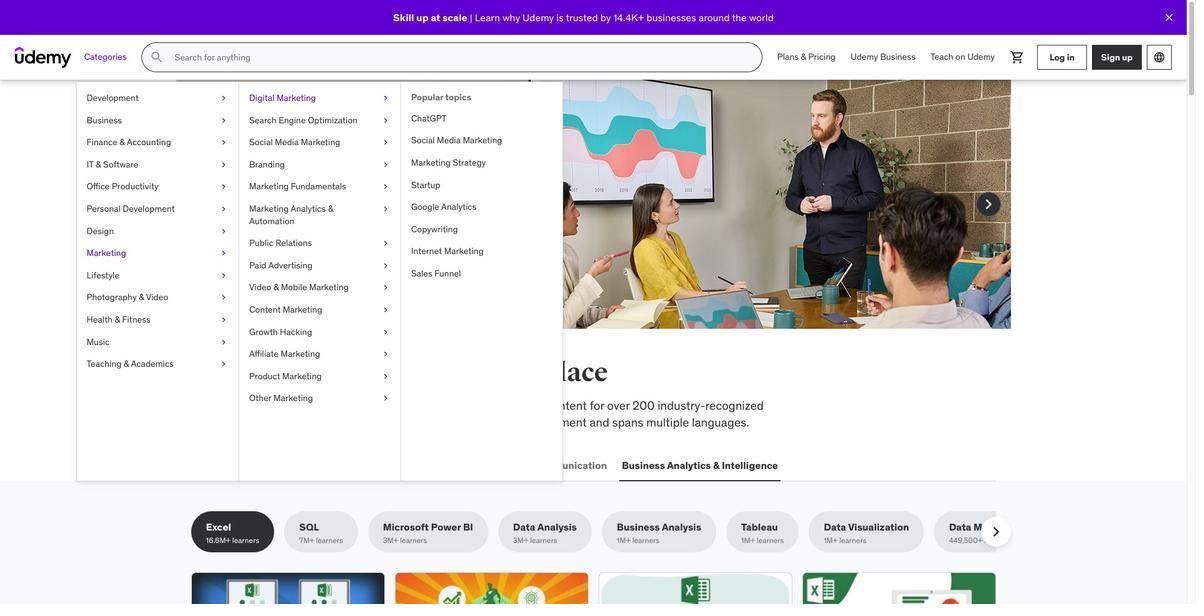 Task type: describe. For each thing, give the bounding box(es) containing it.
power
[[431, 521, 461, 534]]

data visualization 1m+ learners
[[824, 521, 910, 546]]

udemy right on in the right top of the page
[[968, 51, 995, 62]]

log
[[1050, 51, 1066, 63]]

learners inside excel 16.6m+ learners
[[232, 536, 259, 546]]

a
[[285, 241, 291, 253]]

marketing down chatgpt "link"
[[463, 135, 503, 146]]

7m+
[[299, 536, 314, 546]]

why for scale
[[503, 11, 520, 24]]

businesses
[[647, 11, 697, 24]]

next image
[[986, 522, 1006, 542]]

design link
[[77, 220, 239, 243]]

xsmall image for other marketing
[[381, 393, 391, 405]]

public
[[249, 238, 274, 249]]

learners inside data visualization 1m+ learners
[[840, 536, 867, 546]]

marketing inside affiliate marketing link
[[281, 349, 320, 360]]

accounting
[[127, 137, 171, 148]]

marketing analytics & automation link
[[239, 198, 401, 233]]

certifications,
[[191, 415, 263, 430]]

it & software link
[[77, 154, 239, 176]]

popular topics
[[411, 92, 472, 103]]

udemy business link
[[844, 42, 924, 72]]

business for business analytics & intelligence
[[622, 459, 665, 472]]

request a demo
[[243, 241, 320, 253]]

organizations
[[325, 190, 396, 205]]

digital marketing link
[[239, 87, 401, 109]]

marketing inside video & mobile marketing link
[[309, 282, 349, 293]]

close image
[[1164, 11, 1176, 24]]

learners inside tableau 1m+ learners
[[757, 536, 784, 546]]

strategy
[[453, 157, 486, 168]]

xsmall image for product marketing
[[381, 371, 391, 383]]

xsmall image for lifestyle
[[219, 270, 229, 282]]

shopping cart with 0 items image
[[1010, 50, 1025, 65]]

tableau
[[742, 521, 778, 534]]

sales funnel
[[411, 268, 461, 279]]

social inside "digital marketing" element
[[411, 135, 435, 146]]

video & mobile marketing link
[[239, 277, 401, 299]]

professional
[[450, 415, 515, 430]]

paid advertising
[[249, 260, 313, 271]]

catalog
[[286, 415, 325, 430]]

hacking
[[280, 326, 312, 338]]

up for sign
[[1123, 51, 1133, 63]]

learners inside sql 7m+ learners
[[316, 536, 343, 546]]

business analytics & intelligence button
[[620, 451, 781, 481]]

content
[[546, 398, 587, 413]]

0 vertical spatial skills
[[277, 357, 345, 389]]

including
[[468, 398, 516, 413]]

learners inside 'data modeling 449,500+ learners'
[[985, 536, 1012, 546]]

content marketing link
[[239, 299, 401, 321]]

finance & accounting
[[87, 137, 171, 148]]

photography
[[87, 292, 137, 303]]

to inside covering critical workplace skills to technical topics, including prep content for over 200 industry-recognized certifications, our catalog supports well-rounded professional development and spans multiple languages.
[[366, 398, 377, 413]]

xsmall image for office productivity
[[219, 181, 229, 193]]

log in
[[1050, 51, 1075, 63]]

bi
[[463, 521, 473, 534]]

chatgpt
[[411, 113, 447, 124]]

analytics for google
[[441, 201, 477, 213]]

office
[[87, 181, 110, 192]]

marketing down search engine optimization "link" on the top of page
[[301, 137, 340, 148]]

our
[[266, 415, 283, 430]]

teaching & academics link
[[77, 353, 239, 376]]

data modeling 449,500+ learners
[[950, 521, 1019, 546]]

& for academics
[[124, 358, 129, 370]]

prep
[[519, 398, 544, 413]]

xsmall image for health & fitness
[[219, 314, 229, 326]]

sign up link
[[1093, 45, 1143, 70]]

marketing inside content marketing link
[[283, 304, 322, 315]]

200
[[633, 398, 655, 413]]

1m+ for data visualization
[[824, 536, 838, 546]]

learners inside business analysis 1m+ learners
[[633, 536, 660, 546]]

& for pricing
[[801, 51, 807, 62]]

udemy left is
[[523, 11, 554, 24]]

to inside build ready-for- anything teams see why leading organizations choose to learn with udemy business.
[[440, 190, 450, 205]]

branding link
[[239, 154, 401, 176]]

branding
[[249, 159, 285, 170]]

carousel element
[[176, 80, 1011, 359]]

at
[[431, 11, 441, 24]]

& for mobile
[[274, 282, 279, 293]]

internet marketing link
[[401, 241, 563, 263]]

is
[[557, 11, 564, 24]]

topics,
[[430, 398, 465, 413]]

product marketing
[[249, 371, 322, 382]]

xsmall image for teaching & academics
[[219, 358, 229, 371]]

photography & video link
[[77, 287, 239, 309]]

Search for anything text field
[[172, 47, 747, 68]]

fundamentals
[[291, 181, 346, 192]]

fitness
[[122, 314, 151, 325]]

need
[[399, 357, 459, 389]]

industry-
[[658, 398, 706, 413]]

1m+ inside tableau 1m+ learners
[[742, 536, 755, 546]]

xsmall image for design
[[219, 225, 229, 238]]

sql 7m+ learners
[[299, 521, 343, 546]]

1 horizontal spatial social media marketing link
[[401, 130, 563, 152]]

workplace
[[280, 398, 334, 413]]

udemy inside "link"
[[851, 51, 879, 62]]

visualization
[[849, 521, 910, 534]]

marketing inside marketing fundamentals link
[[249, 181, 289, 192]]

learn
[[475, 11, 500, 24]]

teaching & academics
[[87, 358, 174, 370]]

xsmall image for search engine optimization
[[381, 114, 391, 127]]

marketing inside "link"
[[87, 248, 126, 259]]

xsmall image for music
[[219, 336, 229, 349]]

up for skill
[[417, 11, 429, 24]]

business for business
[[87, 114, 122, 126]]

marketing inside 'marketing strategy' link
[[411, 157, 451, 168]]

log in link
[[1038, 45, 1088, 70]]

skill up at scale | learn why udemy is trusted by 14.4k+ businesses around the world
[[393, 11, 774, 24]]

modeling
[[974, 521, 1019, 534]]

media for social media marketing link to the right
[[437, 135, 461, 146]]

xsmall image for public relations
[[381, 238, 391, 250]]

topic filters element
[[191, 512, 1034, 553]]

microsoft power bi 3m+ learners
[[383, 521, 473, 546]]

automation
[[249, 215, 295, 227]]

udemy inside build ready-for- anything teams see why leading organizations choose to learn with udemy business.
[[261, 207, 298, 222]]

xsmall image for personal development
[[219, 203, 229, 215]]

data for data visualization
[[824, 521, 847, 534]]

excel
[[206, 521, 231, 534]]

content marketing
[[249, 304, 322, 315]]

marketing inside digital marketing link
[[277, 92, 316, 103]]

relations
[[276, 238, 312, 249]]

by
[[601, 11, 611, 24]]

topics
[[446, 92, 472, 103]]

sales
[[411, 268, 433, 279]]

submit search image
[[150, 50, 165, 65]]

for
[[590, 398, 605, 413]]

449,500+
[[950, 536, 983, 546]]

xsmall image for finance & accounting
[[219, 137, 229, 149]]

request
[[243, 241, 283, 253]]

well-
[[378, 415, 403, 430]]

why for anything
[[259, 190, 280, 205]]

paid advertising link
[[239, 255, 401, 277]]

0 horizontal spatial social media marketing
[[249, 137, 340, 148]]

choose
[[399, 190, 437, 205]]

advertising
[[268, 260, 313, 271]]

recognized
[[706, 398, 764, 413]]

teach
[[931, 51, 954, 62]]

business inside "link"
[[881, 51, 916, 62]]

personal development
[[87, 203, 175, 214]]

other
[[249, 393, 271, 404]]

development
[[518, 415, 587, 430]]

xsmall image for marketing analytics & automation
[[381, 203, 391, 215]]

paid
[[249, 260, 267, 271]]

music link
[[77, 331, 239, 353]]

xsmall image for video & mobile marketing
[[381, 282, 391, 294]]

& for accounting
[[120, 137, 125, 148]]

public relations link
[[239, 233, 401, 255]]



Task type: locate. For each thing, give the bounding box(es) containing it.
marketing
[[277, 92, 316, 103], [463, 135, 503, 146], [301, 137, 340, 148], [411, 157, 451, 168], [249, 181, 289, 192], [249, 203, 289, 214], [444, 246, 484, 257], [87, 248, 126, 259], [309, 282, 349, 293], [283, 304, 322, 315], [281, 349, 320, 360], [282, 371, 322, 382], [274, 393, 313, 404]]

mobile
[[281, 282, 307, 293]]

skills
[[277, 357, 345, 389], [337, 398, 363, 413]]

1 vertical spatial skills
[[337, 398, 363, 413]]

& inside button
[[714, 459, 720, 472]]

the up other
[[233, 357, 272, 389]]

for-
[[358, 134, 394, 160]]

business.
[[301, 207, 352, 222]]

& left intelligence
[[714, 459, 720, 472]]

around
[[699, 11, 730, 24]]

technical
[[379, 398, 427, 413]]

xsmall image inside the paid advertising link
[[381, 260, 391, 272]]

3 1m+ from the left
[[824, 536, 838, 546]]

social media marketing link up strategy
[[401, 130, 563, 152]]

0 horizontal spatial 3m+
[[383, 536, 398, 546]]

xsmall image for marketing
[[219, 248, 229, 260]]

xsmall image for photography & video
[[219, 292, 229, 304]]

0 horizontal spatial up
[[417, 11, 429, 24]]

social media marketing link down 'optimization' at the left of the page
[[239, 132, 401, 154]]

1 horizontal spatial analytics
[[441, 201, 477, 213]]

udemy down leading
[[261, 207, 298, 222]]

3m+ inside microsoft power bi 3m+ learners
[[383, 536, 398, 546]]

health & fitness link
[[77, 309, 239, 331]]

development for web
[[217, 459, 281, 472]]

analytics down fundamentals
[[291, 203, 326, 214]]

5 learners from the left
[[633, 536, 660, 546]]

sign up
[[1102, 51, 1133, 63]]

analytics inside button
[[667, 459, 711, 472]]

1 horizontal spatial 1m+
[[742, 536, 755, 546]]

xsmall image inside music link
[[219, 336, 229, 349]]

xsmall image inside the business link
[[219, 114, 229, 127]]

media for left social media marketing link
[[275, 137, 299, 148]]

personal development link
[[77, 198, 239, 220]]

& for fitness
[[115, 314, 120, 325]]

development down "office productivity" "link"
[[123, 203, 175, 214]]

xsmall image inside lifestyle link
[[219, 270, 229, 282]]

data right the bi
[[513, 521, 536, 534]]

marketing fundamentals link
[[239, 176, 401, 198]]

scale
[[443, 11, 468, 24]]

place
[[543, 357, 608, 389]]

marketing strategy
[[411, 157, 486, 168]]

1 horizontal spatial social media marketing
[[411, 135, 503, 146]]

xsmall image
[[381, 92, 391, 104], [219, 114, 229, 127], [381, 114, 391, 127], [219, 159, 229, 171], [219, 225, 229, 238], [219, 270, 229, 282], [381, 282, 391, 294], [381, 304, 391, 316], [219, 314, 229, 326], [381, 326, 391, 339], [219, 358, 229, 371], [381, 371, 391, 383]]

why inside build ready-for- anything teams see why leading organizations choose to learn with udemy business.
[[259, 190, 280, 205]]

analytics
[[441, 201, 477, 213], [291, 203, 326, 214], [667, 459, 711, 472]]

xsmall image inside affiliate marketing link
[[381, 349, 391, 361]]

data inside 'data modeling 449,500+ learners'
[[950, 521, 972, 534]]

0 vertical spatial in
[[1068, 51, 1075, 63]]

1m+ for business analysis
[[617, 536, 631, 546]]

and
[[590, 415, 610, 430]]

data inside data visualization 1m+ learners
[[824, 521, 847, 534]]

8 learners from the left
[[985, 536, 1012, 546]]

media down engine
[[275, 137, 299, 148]]

marketing inside marketing analytics & automation
[[249, 203, 289, 214]]

0 vertical spatial to
[[440, 190, 450, 205]]

marketing down product marketing
[[274, 393, 313, 404]]

learners inside data analysis 3m+ learners
[[530, 536, 558, 546]]

2 data from the left
[[824, 521, 847, 534]]

0 horizontal spatial media
[[275, 137, 299, 148]]

anything
[[236, 159, 325, 185]]

data inside data analysis 3m+ learners
[[513, 521, 536, 534]]

business inside business analysis 1m+ learners
[[617, 521, 660, 534]]

7 learners from the left
[[840, 536, 867, 546]]

xsmall image for affiliate marketing
[[381, 349, 391, 361]]

photography & video
[[87, 292, 168, 303]]

|
[[470, 11, 473, 24]]

2 analysis from the left
[[662, 521, 702, 534]]

see
[[236, 190, 256, 205]]

1 horizontal spatial to
[[440, 190, 450, 205]]

social media marketing up marketing strategy
[[411, 135, 503, 146]]

learners inside microsoft power bi 3m+ learners
[[400, 536, 427, 546]]

business for business analysis 1m+ learners
[[617, 521, 660, 534]]

excel 16.6m+ learners
[[206, 521, 259, 546]]

lifestyle
[[87, 270, 120, 281]]

video
[[249, 282, 271, 293], [146, 292, 168, 303]]

& inside marketing analytics & automation
[[328, 203, 334, 214]]

development right web
[[217, 459, 281, 472]]

build ready-for- anything teams see why leading organizations choose to learn with udemy business.
[[236, 134, 480, 222]]

media inside "digital marketing" element
[[437, 135, 461, 146]]

& for software
[[96, 159, 101, 170]]

1 vertical spatial the
[[233, 357, 272, 389]]

0 vertical spatial development
[[87, 92, 139, 103]]

xsmall image inside content marketing link
[[381, 304, 391, 316]]

& for video
[[139, 292, 144, 303]]

2 horizontal spatial analytics
[[667, 459, 711, 472]]

0 horizontal spatial analysis
[[538, 521, 577, 534]]

data for data analysis
[[513, 521, 536, 534]]

marketing down affiliate marketing link
[[282, 371, 322, 382]]

the left world
[[732, 11, 747, 24]]

business
[[881, 51, 916, 62], [87, 114, 122, 126], [622, 459, 665, 472], [617, 521, 660, 534]]

xsmall image for marketing fundamentals
[[381, 181, 391, 193]]

product marketing link
[[239, 366, 401, 388]]

marketing up funnel
[[444, 246, 484, 257]]

analytics inside marketing analytics & automation
[[291, 203, 326, 214]]

analytics down multiple at bottom right
[[667, 459, 711, 472]]

marketing inside other marketing link
[[274, 393, 313, 404]]

14.4k+
[[614, 11, 645, 24]]

marketing inside internet marketing link
[[444, 246, 484, 257]]

marketing up automation
[[249, 203, 289, 214]]

internet marketing
[[411, 246, 484, 257]]

to left learn
[[440, 190, 450, 205]]

xsmall image inside digital marketing link
[[381, 92, 391, 104]]

xsmall image inside "office productivity" "link"
[[219, 181, 229, 193]]

web development
[[194, 459, 281, 472]]

engine
[[279, 114, 306, 126]]

xsmall image for growth hacking
[[381, 326, 391, 339]]

xsmall image for branding
[[381, 159, 391, 171]]

1 horizontal spatial video
[[249, 282, 271, 293]]

0 horizontal spatial social media marketing link
[[239, 132, 401, 154]]

marketing up 'startup' at the left of page
[[411, 157, 451, 168]]

4 learners from the left
[[530, 536, 558, 546]]

social media marketing link
[[401, 130, 563, 152], [239, 132, 401, 154]]

leadership button
[[384, 451, 442, 481]]

marketing down video & mobile marketing
[[283, 304, 322, 315]]

search engine optimization
[[249, 114, 358, 126]]

xsmall image inside search engine optimization "link"
[[381, 114, 391, 127]]

development inside button
[[217, 459, 281, 472]]

it
[[87, 159, 94, 170]]

1 1m+ from the left
[[617, 536, 631, 546]]

optimization
[[308, 114, 358, 126]]

xsmall image inside "public relations" link
[[381, 238, 391, 250]]

1 vertical spatial why
[[259, 190, 280, 205]]

finance & accounting link
[[77, 132, 239, 154]]

xsmall image for it & software
[[219, 159, 229, 171]]

& right finance
[[120, 137, 125, 148]]

analytics down startup "link" on the top
[[441, 201, 477, 213]]

xsmall image inside it & software link
[[219, 159, 229, 171]]

0 horizontal spatial the
[[233, 357, 272, 389]]

analytics inside "digital marketing" element
[[441, 201, 477, 213]]

why right learn at the top
[[503, 11, 520, 24]]

xsmall image inside the photography & video link
[[219, 292, 229, 304]]

0 horizontal spatial why
[[259, 190, 280, 205]]

business analytics & intelligence
[[622, 459, 779, 472]]

chatgpt link
[[401, 108, 563, 130]]

analytics for business
[[667, 459, 711, 472]]

0 horizontal spatial analytics
[[291, 203, 326, 214]]

0 horizontal spatial data
[[513, 521, 536, 534]]

leadership
[[386, 459, 439, 472]]

xsmall image inside marketing analytics & automation link
[[381, 203, 391, 215]]

xsmall image inside marketing fundamentals link
[[381, 181, 391, 193]]

xsmall image
[[219, 92, 229, 104], [219, 137, 229, 149], [381, 137, 391, 149], [381, 159, 391, 171], [219, 181, 229, 193], [381, 181, 391, 193], [219, 203, 229, 215], [381, 203, 391, 215], [381, 238, 391, 250], [219, 248, 229, 260], [381, 260, 391, 272], [219, 292, 229, 304], [219, 336, 229, 349], [381, 349, 391, 361], [381, 393, 391, 405]]

other marketing
[[249, 393, 313, 404]]

sales funnel link
[[401, 263, 563, 285]]

0 horizontal spatial 1m+
[[617, 536, 631, 546]]

marketing up engine
[[277, 92, 316, 103]]

product
[[249, 371, 280, 382]]

you
[[350, 357, 394, 389]]

1 horizontal spatial in
[[1068, 51, 1075, 63]]

udemy image
[[15, 47, 72, 68]]

xsmall image for business
[[219, 114, 229, 127]]

2 3m+ from the left
[[513, 536, 529, 546]]

marketing up the lifestyle
[[87, 248, 126, 259]]

& left mobile
[[274, 282, 279, 293]]

development for personal
[[123, 203, 175, 214]]

affiliate marketing link
[[239, 344, 401, 366]]

social down search
[[249, 137, 273, 148]]

& right the plans
[[801, 51, 807, 62]]

marketing down branding
[[249, 181, 289, 192]]

xsmall image inside the development link
[[219, 92, 229, 104]]

1m+ inside business analysis 1m+ learners
[[617, 536, 631, 546]]

personal
[[87, 203, 121, 214]]

search engine optimization link
[[239, 109, 401, 132]]

3 data from the left
[[950, 521, 972, 534]]

analytics for marketing
[[291, 203, 326, 214]]

startup
[[411, 179, 441, 190]]

in right log
[[1068, 51, 1075, 63]]

xsmall image for paid advertising
[[381, 260, 391, 272]]

1m+ inside data visualization 1m+ learners
[[824, 536, 838, 546]]

on
[[956, 51, 966, 62]]

0 horizontal spatial in
[[464, 357, 488, 389]]

udemy business
[[851, 51, 916, 62]]

xsmall image inside teaching & academics link
[[219, 358, 229, 371]]

video down lifestyle link
[[146, 292, 168, 303]]

& right teaching
[[124, 358, 129, 370]]

data up 449,500+
[[950, 521, 972, 534]]

digital marketing
[[249, 92, 316, 103]]

skills inside covering critical workplace skills to technical topics, including prep content for over 200 industry-recognized certifications, our catalog supports well-rounded professional development and spans multiple languages.
[[337, 398, 363, 413]]

& up fitness
[[139, 292, 144, 303]]

1 horizontal spatial analysis
[[662, 521, 702, 534]]

teach on udemy link
[[924, 42, 1003, 72]]

1 vertical spatial in
[[464, 357, 488, 389]]

2 1m+ from the left
[[742, 536, 755, 546]]

tableau 1m+ learners
[[742, 521, 784, 546]]

to
[[440, 190, 450, 205], [366, 398, 377, 413]]

xsmall image inside branding link
[[381, 159, 391, 171]]

& right health
[[115, 314, 120, 325]]

xsmall image inside the "design" link
[[219, 225, 229, 238]]

digital marketing element
[[401, 82, 563, 481]]

& right it
[[96, 159, 101, 170]]

plans & pricing link
[[770, 42, 844, 72]]

spans
[[613, 415, 644, 430]]

analysis for business analysis
[[662, 521, 702, 534]]

1 vertical spatial up
[[1123, 51, 1133, 63]]

social media marketing down engine
[[249, 137, 340, 148]]

xsmall image inside growth hacking link
[[381, 326, 391, 339]]

business link
[[77, 109, 239, 132]]

data left visualization
[[824, 521, 847, 534]]

xsmall image inside health & fitness link
[[219, 314, 229, 326]]

google
[[411, 201, 440, 213]]

0 vertical spatial why
[[503, 11, 520, 24]]

communication button
[[529, 451, 610, 481]]

marketing down the paid advertising link
[[309, 282, 349, 293]]

6 learners from the left
[[757, 536, 784, 546]]

& down marketing fundamentals link
[[328, 203, 334, 214]]

funnel
[[435, 268, 461, 279]]

world
[[750, 11, 774, 24]]

1 3m+ from the left
[[383, 536, 398, 546]]

1m+
[[617, 536, 631, 546], [742, 536, 755, 546], [824, 536, 838, 546]]

1 horizontal spatial the
[[732, 11, 747, 24]]

xsmall image inside finance & accounting link
[[219, 137, 229, 149]]

0 horizontal spatial video
[[146, 292, 168, 303]]

xsmall image for content marketing
[[381, 304, 391, 316]]

all the skills you need in one place
[[191, 357, 608, 389]]

development down categories dropdown button
[[87, 92, 139, 103]]

1 vertical spatial development
[[123, 203, 175, 214]]

analysis inside business analysis 1m+ learners
[[662, 521, 702, 534]]

xsmall image inside video & mobile marketing link
[[381, 282, 391, 294]]

copywriting link
[[401, 219, 563, 241]]

social media marketing
[[411, 135, 503, 146], [249, 137, 340, 148]]

data for data modeling
[[950, 521, 972, 534]]

0 horizontal spatial to
[[366, 398, 377, 413]]

google analytics
[[411, 201, 477, 213]]

video down paid
[[249, 282, 271, 293]]

development
[[87, 92, 139, 103], [123, 203, 175, 214], [217, 459, 281, 472]]

3 learners from the left
[[400, 536, 427, 546]]

analysis
[[538, 521, 577, 534], [662, 521, 702, 534]]

1 analysis from the left
[[538, 521, 577, 534]]

choose a language image
[[1154, 51, 1166, 64]]

in up including
[[464, 357, 488, 389]]

2 horizontal spatial 1m+
[[824, 536, 838, 546]]

video inside video & mobile marketing link
[[249, 282, 271, 293]]

public relations
[[249, 238, 312, 249]]

business inside button
[[622, 459, 665, 472]]

to up supports
[[366, 398, 377, 413]]

xsmall image for digital marketing
[[381, 92, 391, 104]]

social down chatgpt
[[411, 135, 435, 146]]

xsmall image inside other marketing link
[[381, 393, 391, 405]]

udemy right pricing
[[851, 51, 879, 62]]

ready-
[[294, 134, 358, 160]]

1 horizontal spatial data
[[824, 521, 847, 534]]

in
[[1068, 51, 1075, 63], [464, 357, 488, 389]]

teach on udemy
[[931, 51, 995, 62]]

1 horizontal spatial social
[[411, 135, 435, 146]]

marketing inside product marketing link
[[282, 371, 322, 382]]

analysis inside data analysis 3m+ learners
[[538, 521, 577, 534]]

up right sign at the top right of the page
[[1123, 51, 1133, 63]]

xsmall image for development
[[219, 92, 229, 104]]

covering
[[191, 398, 238, 413]]

2 horizontal spatial data
[[950, 521, 972, 534]]

1 data from the left
[[513, 521, 536, 534]]

affiliate marketing
[[249, 349, 320, 360]]

why up automation
[[259, 190, 280, 205]]

16.6m+
[[206, 536, 231, 546]]

1 vertical spatial to
[[366, 398, 377, 413]]

1 horizontal spatial 3m+
[[513, 536, 529, 546]]

xsmall image inside product marketing link
[[381, 371, 391, 383]]

analysis for data analysis
[[538, 521, 577, 534]]

social media marketing inside "digital marketing" element
[[411, 135, 503, 146]]

xsmall image inside personal development link
[[219, 203, 229, 215]]

1 horizontal spatial up
[[1123, 51, 1133, 63]]

up left at
[[417, 11, 429, 24]]

marketing down the hacking
[[281, 349, 320, 360]]

marketing fundamentals
[[249, 181, 346, 192]]

why
[[503, 11, 520, 24], [259, 190, 280, 205]]

2 vertical spatial development
[[217, 459, 281, 472]]

0 vertical spatial the
[[732, 11, 747, 24]]

skill
[[393, 11, 414, 24]]

media up marketing strategy
[[437, 135, 461, 146]]

1 horizontal spatial media
[[437, 135, 461, 146]]

next image
[[979, 194, 999, 214]]

0 horizontal spatial social
[[249, 137, 273, 148]]

xsmall image inside the marketing "link"
[[219, 248, 229, 260]]

video inside the photography & video link
[[146, 292, 168, 303]]

1 learners from the left
[[232, 536, 259, 546]]

1 horizontal spatial why
[[503, 11, 520, 24]]

2 learners from the left
[[316, 536, 343, 546]]

0 vertical spatial up
[[417, 11, 429, 24]]

rounded
[[403, 415, 448, 430]]

categories button
[[77, 42, 134, 72]]

xsmall image for social media marketing
[[381, 137, 391, 149]]

3m+ inside data analysis 3m+ learners
[[513, 536, 529, 546]]



Task type: vqa. For each thing, say whether or not it's contained in the screenshot.
the teaching.
no



